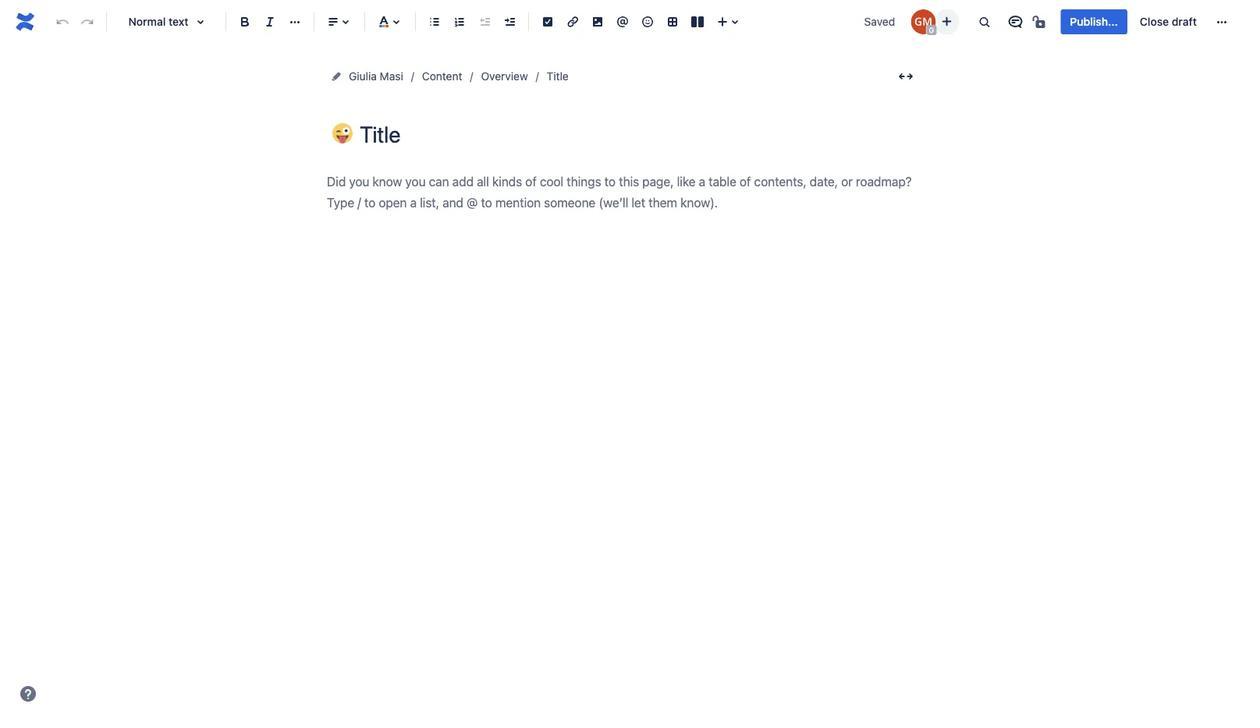 Task type: describe. For each thing, give the bounding box(es) containing it.
saved
[[865, 15, 895, 28]]

italic ⌘i image
[[261, 12, 279, 31]]

normal text button
[[113, 5, 219, 39]]

giulia masi image
[[911, 9, 936, 34]]

move this page image
[[330, 70, 343, 83]]

invite to edit image
[[938, 12, 956, 31]]

draft
[[1172, 15, 1197, 28]]

normal text
[[128, 15, 189, 28]]

undo ⌘z image
[[53, 12, 72, 31]]

make page full-width image
[[897, 67, 916, 86]]

help image
[[19, 685, 37, 704]]

mention image
[[613, 12, 632, 31]]

masi
[[380, 70, 403, 83]]

publish...
[[1070, 15, 1118, 28]]

find and replace image
[[975, 12, 994, 31]]

layouts image
[[688, 12, 707, 31]]

bullet list ⌘⇧8 image
[[425, 12, 444, 31]]

indent tab image
[[500, 12, 519, 31]]

confluence image
[[12, 9, 37, 34]]

giulia masi
[[349, 70, 403, 83]]

Main content area, start typing to enter text. text field
[[327, 171, 920, 214]]

Give this page a title text field
[[360, 122, 920, 148]]

giulia
[[349, 70, 377, 83]]

close
[[1140, 15, 1169, 28]]

link image
[[564, 12, 582, 31]]

emoji image
[[638, 12, 657, 31]]

bold ⌘b image
[[236, 12, 254, 31]]

title
[[547, 70, 569, 83]]



Task type: vqa. For each thing, say whether or not it's contained in the screenshot.
Open field configuration image
no



Task type: locate. For each thing, give the bounding box(es) containing it.
table image
[[663, 12, 682, 31]]

no restrictions image
[[1031, 12, 1050, 31]]

close draft button
[[1131, 9, 1207, 34]]

numbered list ⌘⇧7 image
[[450, 12, 469, 31]]

normal
[[128, 15, 166, 28]]

:stuck_out_tongue_winking_eye: image
[[332, 123, 353, 144], [332, 123, 353, 144]]

confluence image
[[12, 9, 37, 34]]

align left image
[[324, 12, 343, 31]]

overview
[[481, 70, 528, 83]]

publish... button
[[1061, 9, 1128, 34]]

add image, video, or file image
[[588, 12, 607, 31]]

action item image
[[539, 12, 557, 31]]

redo ⌘⇧z image
[[78, 12, 97, 31]]

text
[[169, 15, 189, 28]]

more image
[[1213, 12, 1232, 31]]

overview link
[[481, 67, 528, 86]]

close draft
[[1140, 15, 1197, 28]]

more formatting image
[[286, 12, 304, 31]]

giulia masi link
[[349, 67, 403, 86]]

outdent ⇧tab image
[[475, 12, 494, 31]]

content
[[422, 70, 462, 83]]

content link
[[422, 67, 462, 86]]

comment icon image
[[1006, 12, 1025, 31]]

title link
[[547, 67, 569, 86]]



